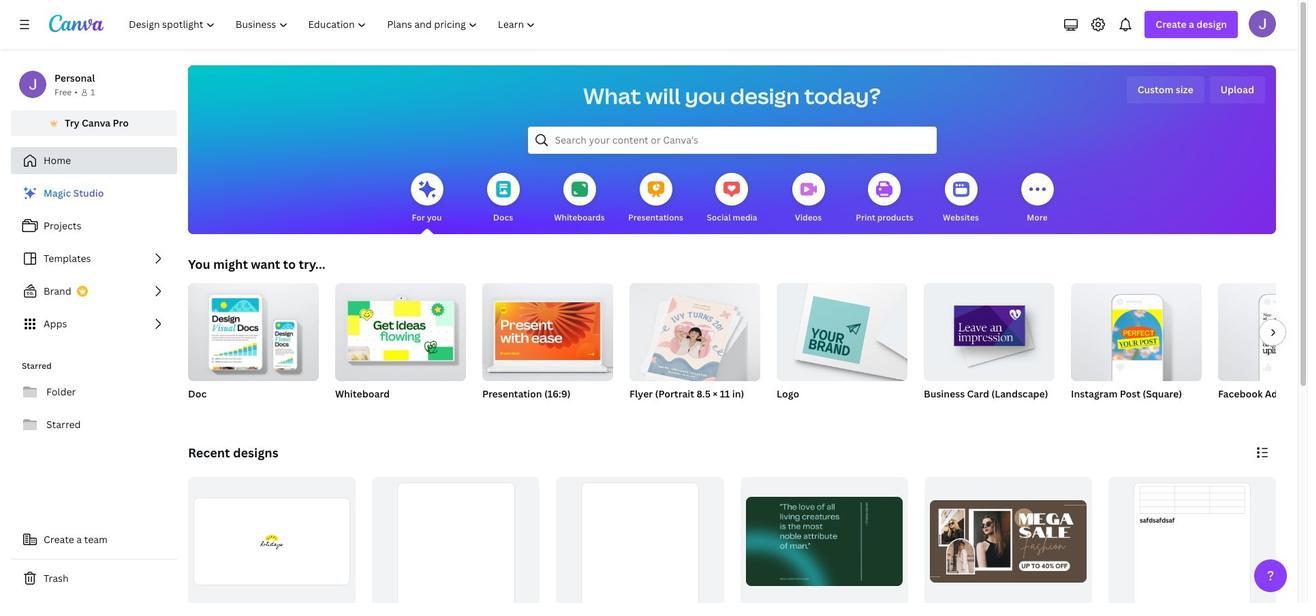 Task type: vqa. For each thing, say whether or not it's contained in the screenshot.
Top level navigation element
yes



Task type: locate. For each thing, give the bounding box(es) containing it.
group
[[335, 278, 466, 419], [335, 278, 466, 382], [483, 278, 613, 419], [483, 278, 613, 382], [630, 278, 761, 419], [630, 278, 761, 386], [777, 278, 908, 419], [777, 278, 908, 382], [924, 278, 1055, 419], [924, 278, 1055, 382], [1071, 278, 1202, 419], [1071, 278, 1202, 382], [188, 284, 319, 419], [1219, 284, 1309, 419], [1219, 284, 1309, 382], [372, 478, 540, 604], [556, 478, 724, 604], [741, 478, 908, 604], [925, 478, 1093, 604], [1109, 478, 1277, 604]]

None search field
[[528, 127, 937, 154]]

jacob simon image
[[1249, 10, 1277, 37]]

list
[[11, 180, 177, 338]]

Search search field
[[555, 127, 910, 153]]

top level navigation element
[[120, 11, 548, 38]]



